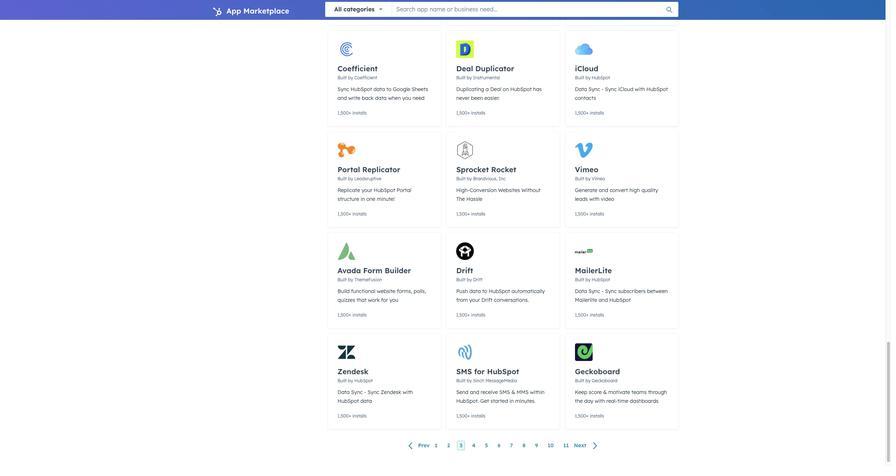 Task type: locate. For each thing, give the bounding box(es) containing it.
0 horizontal spatial &
[[512, 390, 515, 396]]

coefficient up write
[[338, 64, 378, 73]]

by up contacts
[[586, 75, 591, 81]]

1 vertical spatial zendesk
[[381, 390, 401, 396]]

on
[[503, 86, 509, 93]]

zendesk inside 'zendesk built by hubspot'
[[338, 368, 369, 377]]

portal inside the portal replicator built by leadsruptive
[[338, 165, 360, 174]]

vimeo
[[575, 165, 599, 174], [592, 176, 605, 182]]

0 horizontal spatial deal
[[456, 64, 473, 73]]

1 horizontal spatial for
[[474, 368, 485, 377]]

to inside sync hubspot data to google sheets and write back data when you need
[[386, 86, 392, 93]]

form
[[363, 266, 383, 276]]

1 & from the left
[[512, 390, 515, 396]]

1 vertical spatial in
[[510, 399, 514, 405]]

0 vertical spatial portal
[[338, 165, 360, 174]]

zendesk
[[338, 368, 369, 377], [381, 390, 401, 396]]

real-
[[607, 399, 618, 405]]

and right the mailerlite
[[599, 297, 608, 304]]

in right "started"
[[510, 399, 514, 405]]

built inside deal duplicator built by instrumental
[[456, 75, 466, 81]]

to right push
[[482, 288, 487, 295]]

0 vertical spatial for
[[381, 297, 388, 304]]

1 vertical spatial your
[[469, 297, 480, 304]]

by up push
[[467, 277, 472, 283]]

data inside data sync - sync zendesk with hubspot data
[[338, 390, 350, 396]]

in left one
[[361, 196, 365, 203]]

hubspot inside data sync - sync subscribers between mailerlite and hubspot
[[609, 297, 631, 304]]

you inside sync hubspot data to google sheets and write back data when you need
[[402, 95, 411, 102]]

& right the score in the right of the page
[[603, 390, 607, 396]]

data
[[374, 86, 385, 93], [375, 95, 387, 102], [469, 288, 481, 295], [360, 399, 372, 405]]

0 vertical spatial sms
[[456, 368, 472, 377]]

with inside data sync - sync icloud with hubspot contacts
[[635, 86, 645, 93]]

1 vertical spatial icloud
[[618, 86, 634, 93]]

1,500 + installs for deal
[[456, 110, 485, 116]]

sms
[[456, 368, 472, 377], [499, 390, 510, 396]]

1,500 + installs for portal
[[338, 212, 367, 217]]

by
[[348, 75, 353, 81], [467, 75, 472, 81], [586, 75, 591, 81], [348, 176, 353, 182], [467, 176, 472, 182], [586, 176, 591, 182], [348, 277, 353, 283], [467, 277, 472, 283], [586, 277, 591, 283], [348, 379, 353, 384], [467, 379, 472, 384], [586, 379, 591, 384]]

1 vertical spatial to
[[482, 288, 487, 295]]

2 vertical spatial drift
[[482, 297, 493, 304]]

&
[[512, 390, 515, 396], [603, 390, 607, 396]]

- down mailerlite built by hubspot
[[602, 288, 604, 295]]

from
[[456, 297, 468, 304]]

1,500
[[338, 9, 349, 15], [456, 9, 467, 15], [575, 9, 586, 15], [338, 110, 349, 116], [456, 110, 467, 116], [575, 110, 586, 116], [338, 212, 349, 217], [456, 212, 467, 217], [575, 212, 586, 217], [338, 313, 349, 318], [456, 313, 467, 318], [575, 313, 586, 318], [338, 414, 349, 419], [456, 414, 467, 419], [575, 414, 586, 419]]

day
[[584, 399, 593, 405]]

1,500 + installs for geckoboard
[[575, 414, 604, 419]]

+ for zendesk
[[349, 414, 351, 419]]

0 horizontal spatial portal
[[338, 165, 360, 174]]

data right push
[[469, 288, 481, 295]]

drift up push
[[456, 266, 473, 276]]

duplicator
[[475, 64, 514, 73]]

1 vertical spatial you
[[390, 297, 399, 304]]

easier.
[[484, 95, 500, 102]]

data up the mailerlite
[[575, 288, 587, 295]]

installs for deal
[[471, 110, 485, 116]]

1,500 for sprocket
[[456, 212, 467, 217]]

0 horizontal spatial sms
[[456, 368, 472, 377]]

+ for vimeo
[[586, 212, 589, 217]]

2 vertical spatial data
[[338, 390, 350, 396]]

next
[[574, 443, 586, 450]]

installs for zendesk
[[352, 414, 367, 419]]

+ for drift
[[467, 313, 470, 318]]

deal inside deal duplicator built by instrumental
[[456, 64, 473, 73]]

installs for mailerlite
[[590, 313, 604, 318]]

data inside data sync - sync zendesk with hubspot data
[[360, 399, 372, 405]]

mailerlite
[[575, 266, 612, 276]]

0 vertical spatial icloud
[[575, 64, 599, 73]]

for down "website" at bottom left
[[381, 297, 388, 304]]

to up when
[[386, 86, 392, 93]]

1 horizontal spatial deal
[[490, 86, 501, 93]]

all categories
[[334, 6, 375, 13]]

to inside push data to hubspot automatically from your drift conversations.
[[482, 288, 487, 295]]

your right the from at the bottom
[[469, 297, 480, 304]]

data for zendesk
[[338, 390, 350, 396]]

you inside build functional website forms, polls, quizzes that work for you
[[390, 297, 399, 304]]

by down mailerlite
[[586, 277, 591, 283]]

- inside data sync - sync icloud with hubspot contacts
[[602, 86, 604, 93]]

for inside build functional website forms, polls, quizzes that work for you
[[381, 297, 388, 304]]

and inside data sync - sync subscribers between mailerlite and hubspot
[[599, 297, 608, 304]]

5
[[485, 443, 488, 450]]

motivate
[[608, 390, 630, 396]]

by inside the portal replicator built by leadsruptive
[[348, 176, 353, 182]]

built inside vimeo built by vimeo
[[575, 176, 584, 182]]

by down avada
[[348, 277, 353, 283]]

drift up push data to hubspot automatically from your drift conversations.
[[473, 277, 483, 283]]

contacts
[[575, 95, 596, 102]]

coefficient up back
[[354, 75, 377, 81]]

1,500 + installs for avada
[[338, 313, 367, 318]]

coefficient
[[338, 64, 378, 73], [354, 75, 377, 81]]

mailerlite
[[575, 297, 597, 304]]

hassle
[[466, 196, 482, 203]]

by up "generate"
[[586, 176, 591, 182]]

your up one
[[362, 187, 372, 194]]

0 vertical spatial deal
[[456, 64, 473, 73]]

data up contacts
[[575, 86, 587, 93]]

0 horizontal spatial zendesk
[[338, 368, 369, 377]]

1 horizontal spatial in
[[510, 399, 514, 405]]

1 horizontal spatial you
[[402, 95, 411, 102]]

by up data sync - sync zendesk with hubspot data
[[348, 379, 353, 384]]

1 horizontal spatial your
[[469, 297, 480, 304]]

conversations.
[[494, 297, 529, 304]]

by up duplicating
[[467, 75, 472, 81]]

0 horizontal spatial your
[[362, 187, 372, 194]]

hubspot inside data sync - sync icloud with hubspot contacts
[[647, 86, 668, 93]]

3
[[460, 443, 463, 450]]

build functional website forms, polls, quizzes that work for you
[[338, 288, 426, 304]]

1 horizontal spatial to
[[482, 288, 487, 295]]

geckoboard
[[575, 368, 620, 377], [592, 379, 618, 384]]

1 vertical spatial sms
[[499, 390, 510, 396]]

by up write
[[348, 75, 353, 81]]

1 vertical spatial deal
[[490, 86, 501, 93]]

5 button
[[482, 442, 491, 451]]

+ for icloud
[[586, 110, 589, 116]]

icloud inside icloud built by hubspot
[[575, 64, 599, 73]]

high-conversion websites without the hassle
[[456, 187, 541, 203]]

& left mms
[[512, 390, 515, 396]]

you down google
[[402, 95, 411, 102]]

icloud
[[575, 64, 599, 73], [618, 86, 634, 93]]

0 vertical spatial zendesk
[[338, 368, 369, 377]]

by left sinch
[[467, 379, 472, 384]]

1 vertical spatial for
[[474, 368, 485, 377]]

coefficient built by coefficient
[[338, 64, 378, 81]]

deal
[[456, 64, 473, 73], [490, 86, 501, 93]]

1,500 + installs
[[338, 9, 367, 15], [456, 9, 485, 15], [575, 9, 604, 15], [338, 110, 367, 116], [456, 110, 485, 116], [575, 110, 604, 116], [338, 212, 367, 217], [456, 212, 485, 217], [575, 212, 604, 217], [338, 313, 367, 318], [456, 313, 485, 318], [575, 313, 604, 318], [338, 414, 367, 419], [456, 414, 485, 419], [575, 414, 604, 419]]

1,500 for vimeo
[[575, 212, 586, 217]]

11 button
[[561, 442, 572, 451]]

sync
[[338, 86, 349, 93], [589, 86, 600, 93], [605, 86, 617, 93], [589, 288, 600, 295], [605, 288, 617, 295], [351, 390, 363, 396], [368, 390, 379, 396]]

zendesk inside data sync - sync zendesk with hubspot data
[[381, 390, 401, 396]]

deal right a
[[490, 86, 501, 93]]

drift built by drift
[[456, 266, 483, 283]]

keep
[[575, 390, 587, 396]]

you down "website" at bottom left
[[390, 297, 399, 304]]

portal up replicate
[[338, 165, 360, 174]]

4
[[472, 443, 476, 450]]

1 vertical spatial vimeo
[[592, 176, 605, 182]]

data for mailerlite
[[575, 288, 587, 295]]

sms inside sms for hubspot built by sinch messagemedia
[[456, 368, 472, 377]]

for inside sms for hubspot built by sinch messagemedia
[[474, 368, 485, 377]]

portal
[[338, 165, 360, 174], [397, 187, 411, 194]]

vimeo built by vimeo
[[575, 165, 605, 182]]

1,500 for portal
[[338, 212, 349, 217]]

hubspot inside icloud built by hubspot
[[592, 75, 610, 81]]

when
[[388, 95, 401, 102]]

portal inside replicate your hubspot portal structure in one minute!
[[397, 187, 411, 194]]

0 horizontal spatial icloud
[[575, 64, 599, 73]]

1 vertical spatial data
[[575, 288, 587, 295]]

avada
[[338, 266, 361, 276]]

0 horizontal spatial you
[[390, 297, 399, 304]]

data down 'zendesk built by hubspot' at the bottom of the page
[[338, 390, 350, 396]]

for up sinch
[[474, 368, 485, 377]]

prev button
[[404, 442, 432, 451]]

built inside drift built by drift
[[456, 277, 466, 283]]

0 vertical spatial vimeo
[[575, 165, 599, 174]]

1 vertical spatial geckoboard
[[592, 379, 618, 384]]

by inside mailerlite built by hubspot
[[586, 277, 591, 283]]

- down icloud built by hubspot at the right top of page
[[602, 86, 604, 93]]

+ for geckoboard
[[586, 414, 589, 419]]

conversion
[[470, 187, 497, 194]]

for
[[381, 297, 388, 304], [474, 368, 485, 377]]

within
[[530, 390, 545, 396]]

by inside sms for hubspot built by sinch messagemedia
[[467, 379, 472, 384]]

0 vertical spatial coefficient
[[338, 64, 378, 73]]

1 vertical spatial coefficient
[[354, 75, 377, 81]]

data for icloud
[[575, 86, 587, 93]]

7 button
[[508, 442, 516, 451]]

1 horizontal spatial &
[[603, 390, 607, 396]]

by inside 'zendesk built by hubspot'
[[348, 379, 353, 384]]

and left write
[[338, 95, 347, 102]]

0 horizontal spatial to
[[386, 86, 392, 93]]

data down 'zendesk built by hubspot' at the bottom of the page
[[360, 399, 372, 405]]

hubspot inside sync hubspot data to google sheets and write back data when you need
[[351, 86, 372, 93]]

1,500 for avada
[[338, 313, 349, 318]]

by up replicate
[[348, 176, 353, 182]]

8 button
[[520, 442, 528, 451]]

2 vertical spatial -
[[364, 390, 366, 396]]

all categories button
[[325, 2, 392, 17]]

1 vertical spatial portal
[[397, 187, 411, 194]]

hubspot inside 'zendesk built by hubspot'
[[354, 379, 373, 384]]

been
[[471, 95, 483, 102]]

1,500 for sms
[[456, 414, 467, 419]]

and up hubspot.
[[470, 390, 479, 396]]

hubspot
[[592, 75, 610, 81], [351, 86, 372, 93], [510, 86, 532, 93], [647, 86, 668, 93], [374, 187, 395, 194], [592, 277, 610, 283], [489, 288, 510, 295], [609, 297, 631, 304], [487, 368, 519, 377], [354, 379, 373, 384], [338, 399, 359, 405]]

portal down replicator
[[397, 187, 411, 194]]

0 vertical spatial in
[[361, 196, 365, 203]]

quality
[[642, 187, 658, 194]]

0 vertical spatial data
[[575, 86, 587, 93]]

2 & from the left
[[603, 390, 607, 396]]

built inside icloud built by hubspot
[[575, 75, 584, 81]]

drift left the conversations. on the right
[[482, 297, 493, 304]]

0 vertical spatial you
[[402, 95, 411, 102]]

hubspot inside mailerlite built by hubspot
[[592, 277, 610, 283]]

- for mailerlite
[[602, 288, 604, 295]]

structure
[[338, 196, 359, 203]]

1 horizontal spatial portal
[[397, 187, 411, 194]]

-
[[602, 86, 604, 93], [602, 288, 604, 295], [364, 390, 366, 396]]

1,500 for geckoboard
[[575, 414, 586, 419]]

& inside keep score & motivate teams through the day with real-time dashboards
[[603, 390, 607, 396]]

1,500 for mailerlite
[[575, 313, 586, 318]]

0 horizontal spatial in
[[361, 196, 365, 203]]

sheets
[[412, 86, 428, 93]]

your
[[362, 187, 372, 194], [469, 297, 480, 304]]

with inside "generate and convert high quality leads with video"
[[589, 196, 600, 203]]

0 vertical spatial -
[[602, 86, 604, 93]]

data
[[575, 86, 587, 93], [575, 288, 587, 295], [338, 390, 350, 396]]

1 vertical spatial -
[[602, 288, 604, 295]]

1,500 + installs for vimeo
[[575, 212, 604, 217]]

0 horizontal spatial for
[[381, 297, 388, 304]]

between
[[647, 288, 668, 295]]

drift inside push data to hubspot automatically from your drift conversations.
[[482, 297, 493, 304]]

0 vertical spatial to
[[386, 86, 392, 93]]

builder
[[385, 266, 411, 276]]

1 horizontal spatial zendesk
[[381, 390, 401, 396]]

icloud inside data sync - sync icloud with hubspot contacts
[[618, 86, 634, 93]]

and up "video"
[[599, 187, 608, 194]]

- inside data sync - sync subscribers between mailerlite and hubspot
[[602, 288, 604, 295]]

data inside data sync - sync icloud with hubspot contacts
[[575, 86, 587, 93]]

- down 'zendesk built by hubspot' at the bottom of the page
[[364, 390, 366, 396]]

geckoboard built by geckoboard
[[575, 368, 620, 384]]

installs for coefficient
[[352, 110, 367, 116]]

sync inside sync hubspot data to google sheets and write back data when you need
[[338, 86, 349, 93]]

deal up duplicating
[[456, 64, 473, 73]]

by up keep
[[586, 379, 591, 384]]

data inside data sync - sync subscribers between mailerlite and hubspot
[[575, 288, 587, 295]]

11
[[563, 443, 569, 450]]

and inside sync hubspot data to google sheets and write back data when you need
[[338, 95, 347, 102]]

1,500 for drift
[[456, 313, 467, 318]]

+ for sms
[[467, 414, 470, 419]]

by down sprocket
[[467, 176, 472, 182]]

push
[[456, 288, 468, 295]]

1 horizontal spatial sms
[[499, 390, 510, 396]]

0 vertical spatial your
[[362, 187, 372, 194]]

rocket
[[491, 165, 516, 174]]

video
[[601, 196, 614, 203]]

- inside data sync - sync zendesk with hubspot data
[[364, 390, 366, 396]]

sms up send
[[456, 368, 472, 377]]

sms up "started"
[[499, 390, 510, 396]]

0 vertical spatial drift
[[456, 266, 473, 276]]

1 horizontal spatial icloud
[[618, 86, 634, 93]]



Task type: vqa. For each thing, say whether or not it's contained in the screenshot.


Task type: describe. For each thing, give the bounding box(es) containing it.
all
[[334, 6, 342, 13]]

sprocket rocket built by brandvious, inc
[[456, 165, 516, 182]]

push data to hubspot automatically from your drift conversations.
[[456, 288, 545, 304]]

brandvious,
[[473, 176, 498, 182]]

coefficient inside coefficient built by coefficient
[[354, 75, 377, 81]]

build
[[338, 288, 350, 295]]

generate
[[575, 187, 598, 194]]

next button
[[572, 442, 602, 451]]

without
[[522, 187, 541, 194]]

7
[[510, 443, 513, 450]]

send and receive sms & mms within hubspot. get started in minutes.
[[456, 390, 545, 405]]

built inside the portal replicator built by leadsruptive
[[338, 176, 347, 182]]

installs for icloud
[[590, 110, 604, 116]]

by inside drift built by drift
[[467, 277, 472, 283]]

forms,
[[397, 288, 412, 295]]

leadsruptive
[[354, 176, 381, 182]]

replicator
[[362, 165, 400, 174]]

data sync - sync zendesk with hubspot data
[[338, 390, 413, 405]]

that
[[357, 297, 367, 304]]

inc
[[499, 176, 506, 182]]

+ for coefficient
[[349, 110, 351, 116]]

data sync - sync subscribers between mailerlite and hubspot
[[575, 288, 668, 304]]

by inside icloud built by hubspot
[[586, 75, 591, 81]]

in inside send and receive sms & mms within hubspot. get started in minutes.
[[510, 399, 514, 405]]

sync hubspot data to google sheets and write back data when you need
[[338, 86, 428, 102]]

installs for sprocket
[[471, 212, 485, 217]]

back
[[362, 95, 374, 102]]

built inside coefficient built by coefficient
[[338, 75, 347, 81]]

google
[[393, 86, 410, 93]]

hubspot.
[[456, 399, 479, 405]]

work
[[368, 297, 380, 304]]

1,500 + installs for sprocket
[[456, 212, 485, 217]]

1,500 for zendesk
[[338, 414, 349, 419]]

0 vertical spatial geckoboard
[[575, 368, 620, 377]]

dashboards
[[630, 399, 659, 405]]

by inside geckoboard built by geckoboard
[[586, 379, 591, 384]]

websites
[[498, 187, 520, 194]]

installs for portal
[[352, 212, 367, 217]]

built inside 'zendesk built by hubspot'
[[338, 379, 347, 384]]

minute!
[[377, 196, 395, 203]]

need
[[413, 95, 425, 102]]

categories
[[344, 6, 375, 13]]

built inside sprocket rocket built by brandvious, inc
[[456, 176, 466, 182]]

by inside sprocket rocket built by brandvious, inc
[[467, 176, 472, 182]]

score
[[589, 390, 602, 396]]

and inside "generate and convert high quality leads with video"
[[599, 187, 608, 194]]

- for zendesk
[[364, 390, 366, 396]]

instrumental
[[473, 75, 500, 81]]

send
[[456, 390, 469, 396]]

functional
[[351, 288, 375, 295]]

1 vertical spatial drift
[[473, 277, 483, 283]]

with inside data sync - sync zendesk with hubspot data
[[403, 390, 413, 396]]

deal duplicator built by instrumental
[[456, 64, 514, 81]]

data inside push data to hubspot automatically from your drift conversations.
[[469, 288, 481, 295]]

installs for sms
[[471, 414, 485, 419]]

pagination navigation
[[328, 442, 678, 451]]

built inside sms for hubspot built by sinch messagemedia
[[456, 379, 466, 384]]

the
[[575, 399, 583, 405]]

in inside replicate your hubspot portal structure in one minute!
[[361, 196, 365, 203]]

duplicating
[[456, 86, 484, 93]]

1,500 + installs for icloud
[[575, 110, 604, 116]]

hubspot inside sms for hubspot built by sinch messagemedia
[[487, 368, 519, 377]]

3 button
[[457, 442, 465, 451]]

avada form builder built by themefusion
[[338, 266, 411, 283]]

through
[[648, 390, 667, 396]]

mailerlite built by hubspot
[[575, 266, 612, 283]]

hubspot inside replicate your hubspot portal structure in one minute!
[[374, 187, 395, 194]]

high
[[630, 187, 640, 194]]

minutes.
[[515, 399, 536, 405]]

1,500 + installs for mailerlite
[[575, 313, 604, 318]]

10 button
[[545, 442, 556, 451]]

themefusion
[[354, 277, 382, 283]]

data sync - sync icloud with hubspot contacts
[[575, 86, 668, 102]]

built inside geckoboard built by geckoboard
[[575, 379, 584, 384]]

the
[[456, 196, 465, 203]]

sprocket
[[456, 165, 489, 174]]

high-
[[456, 187, 470, 194]]

1,500 for coefficient
[[338, 110, 349, 116]]

by inside deal duplicator built by instrumental
[[467, 75, 472, 81]]

built inside avada form builder built by themefusion
[[338, 277, 347, 283]]

started
[[491, 399, 508, 405]]

receive
[[481, 390, 498, 396]]

get
[[480, 399, 489, 405]]

replicate
[[338, 187, 360, 194]]

1,500 for deal
[[456, 110, 467, 116]]

one
[[366, 196, 375, 203]]

sinch
[[473, 379, 484, 384]]

zendesk built by hubspot
[[338, 368, 373, 384]]

a
[[486, 86, 489, 93]]

with inside keep score & motivate teams through the day with real-time dashboards
[[595, 399, 605, 405]]

by inside vimeo built by vimeo
[[586, 176, 591, 182]]

1
[[435, 443, 438, 450]]

10
[[548, 443, 554, 450]]

sms inside send and receive sms & mms within hubspot. get started in minutes.
[[499, 390, 510, 396]]

leads
[[575, 196, 588, 203]]

your inside push data to hubspot automatically from your drift conversations.
[[469, 297, 480, 304]]

installs for vimeo
[[590, 212, 604, 217]]

replicate your hubspot portal structure in one minute!
[[338, 187, 411, 203]]

6 button
[[495, 442, 503, 451]]

6
[[498, 443, 501, 450]]

+ for portal
[[349, 212, 351, 217]]

+ for avada
[[349, 313, 351, 318]]

automatically
[[512, 288, 545, 295]]

and inside send and receive sms & mms within hubspot. get started in minutes.
[[470, 390, 479, 396]]

4 button
[[470, 442, 478, 451]]

teams
[[632, 390, 647, 396]]

hubspot inside data sync - sync zendesk with hubspot data
[[338, 399, 359, 405]]

app
[[226, 6, 241, 15]]

- for icloud
[[602, 86, 604, 93]]

built inside mailerlite built by hubspot
[[575, 277, 584, 283]]

1,500 for icloud
[[575, 110, 586, 116]]

write
[[348, 95, 360, 102]]

1,500 + installs for coefficient
[[338, 110, 367, 116]]

2
[[447, 443, 450, 450]]

1,500 + installs for drift
[[456, 313, 485, 318]]

+ for mailerlite
[[586, 313, 589, 318]]

never
[[456, 95, 470, 102]]

marketplace
[[243, 6, 289, 15]]

installs for drift
[[471, 313, 485, 318]]

time
[[618, 399, 628, 405]]

installs for geckoboard
[[590, 414, 604, 419]]

9 button
[[533, 442, 541, 451]]

+ for sprocket
[[467, 212, 470, 217]]

app marketplace
[[226, 6, 289, 15]]

installs for avada
[[352, 313, 367, 318]]

1 button
[[432, 442, 440, 451]]

1,500 + installs for sms
[[456, 414, 485, 419]]

hubspot inside duplicating a deal on hubspot has never been easier.
[[510, 86, 532, 93]]

+ for deal
[[467, 110, 470, 116]]

Search app name or business need... search field
[[392, 2, 678, 17]]

hubspot inside push data to hubspot automatically from your drift conversations.
[[489, 288, 510, 295]]

convert
[[610, 187, 628, 194]]

1,500 + installs for zendesk
[[338, 414, 367, 419]]

8
[[523, 443, 526, 450]]

by inside avada form builder built by themefusion
[[348, 277, 353, 283]]

geckoboard inside geckoboard built by geckoboard
[[592, 379, 618, 384]]

data right back
[[375, 95, 387, 102]]

data up back
[[374, 86, 385, 93]]

polls,
[[414, 288, 426, 295]]

deal inside duplicating a deal on hubspot has never been easier.
[[490, 86, 501, 93]]

messagemedia
[[486, 379, 517, 384]]

your inside replicate your hubspot portal structure in one minute!
[[362, 187, 372, 194]]

by inside coefficient built by coefficient
[[348, 75, 353, 81]]

& inside send and receive sms & mms within hubspot. get started in minutes.
[[512, 390, 515, 396]]



